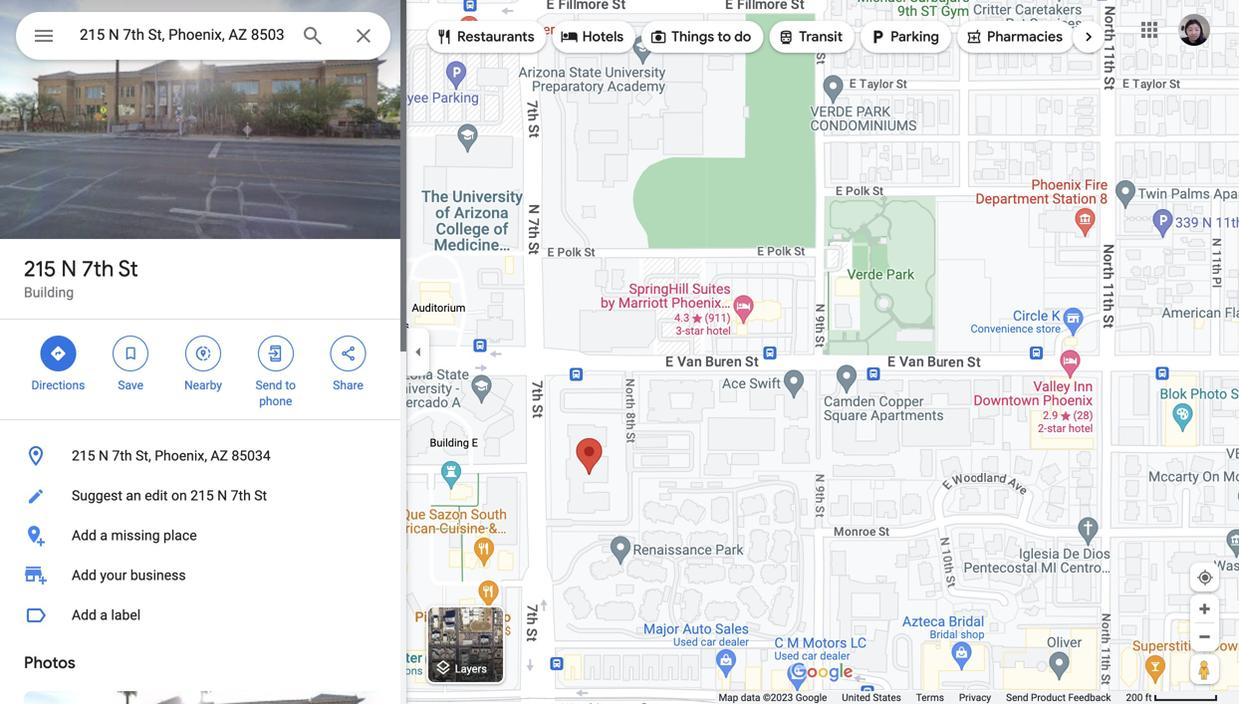 Task type: describe. For each thing, give the bounding box(es) containing it.
restaurants
[[458, 28, 535, 46]]

share
[[333, 379, 364, 393]]

st inside button
[[254, 488, 267, 504]]

200 ft button
[[1127, 692, 1219, 704]]


[[32, 21, 56, 50]]

suggest
[[72, 488, 123, 504]]

footer inside google maps element
[[719, 692, 1127, 705]]

terms
[[917, 692, 945, 704]]

google account: michele murakami  
(michele.murakami@adept.ai) image
[[1179, 14, 1211, 46]]

business
[[130, 568, 186, 584]]

 search field
[[16, 12, 391, 64]]


[[966, 26, 984, 48]]

transit
[[800, 28, 843, 46]]

215 n 7th st main content
[[0, 0, 407, 705]]

add your business link
[[0, 556, 407, 596]]

on
[[171, 488, 187, 504]]


[[267, 343, 285, 365]]

 restaurants
[[436, 26, 535, 48]]

215 for st,
[[72, 448, 95, 464]]

send product feedback
[[1007, 692, 1112, 704]]

add a label
[[72, 608, 141, 624]]

add a label button
[[0, 596, 407, 636]]

215 inside suggest an edit on 215 n 7th st button
[[191, 488, 214, 504]]

map
[[719, 692, 739, 704]]

label
[[111, 608, 141, 624]]

layers
[[455, 663, 487, 676]]

show your location image
[[1197, 569, 1215, 587]]

 things to do
[[650, 26, 752, 48]]

actions for 215 n 7th st region
[[0, 320, 407, 420]]


[[650, 26, 668, 48]]

missing
[[111, 528, 160, 544]]

send to phone
[[256, 379, 296, 409]]

united states button
[[843, 692, 902, 705]]

7th for st
[[82, 255, 114, 283]]

google maps element
[[0, 0, 1240, 705]]

place
[[163, 528, 197, 544]]

states
[[874, 692, 902, 704]]

215 n 7th st, phoenix, az 85034
[[72, 448, 271, 464]]

 button
[[16, 12, 72, 64]]

show street view coverage image
[[1191, 655, 1220, 685]]

directions
[[31, 379, 85, 393]]

pharmacies
[[988, 28, 1063, 46]]

suggest an edit on 215 n 7th st
[[72, 488, 267, 504]]

to inside send to phone
[[285, 379, 296, 393]]

building
[[24, 285, 74, 301]]

send for send product feedback
[[1007, 692, 1029, 704]]

st inside 215 n 7th st building
[[118, 255, 138, 283]]

215 n 7th st, phoenix, az 85034 button
[[0, 437, 407, 476]]


[[778, 26, 796, 48]]

 transit
[[778, 26, 843, 48]]

n for st
[[61, 255, 77, 283]]

none field inside "215 n 7th st, phoenix, az 85034" 'field'
[[80, 23, 285, 47]]

phoenix,
[[155, 448, 207, 464]]

215 N 7th St, Phoenix, AZ 85034 field
[[16, 12, 391, 60]]

terms button
[[917, 692, 945, 705]]

add a missing place
[[72, 528, 197, 544]]

next page image
[[1081, 28, 1098, 46]]

215 for st
[[24, 255, 56, 283]]

privacy button
[[960, 692, 992, 705]]

united states
[[843, 692, 902, 704]]

az
[[211, 448, 228, 464]]

hotels
[[583, 28, 624, 46]]

add your business
[[72, 568, 186, 584]]

a for label
[[100, 608, 108, 624]]

85034
[[232, 448, 271, 464]]

united
[[843, 692, 871, 704]]

do
[[735, 28, 752, 46]]

things
[[672, 28, 715, 46]]

nearby
[[184, 379, 222, 393]]



Task type: vqa. For each thing, say whether or not it's contained in the screenshot.
2nd a from the top
yes



Task type: locate. For each thing, give the bounding box(es) containing it.
feedback
[[1069, 692, 1112, 704]]

a inside 'button'
[[100, 608, 108, 624]]

add left your
[[72, 568, 97, 584]]

a left label on the bottom of page
[[100, 608, 108, 624]]

data
[[741, 692, 761, 704]]

1 horizontal spatial send
[[1007, 692, 1029, 704]]

0 vertical spatial a
[[100, 528, 108, 544]]

your
[[100, 568, 127, 584]]

an
[[126, 488, 141, 504]]

1 vertical spatial to
[[285, 379, 296, 393]]

a for missing
[[100, 528, 108, 544]]


[[49, 343, 67, 365]]

n for st,
[[99, 448, 109, 464]]

save
[[118, 379, 144, 393]]

215 n 7th st building
[[24, 255, 138, 301]]

215 inside 215 n 7th st building
[[24, 255, 56, 283]]

215 inside the 215 n 7th st, phoenix, az 85034 button
[[72, 448, 95, 464]]

st up 
[[118, 255, 138, 283]]

edit
[[145, 488, 168, 504]]

 hotels
[[561, 26, 624, 48]]

phone
[[259, 395, 292, 409]]

1 vertical spatial send
[[1007, 692, 1029, 704]]

send inside send to phone
[[256, 379, 283, 393]]

footer containing map data ©2023 google
[[719, 692, 1127, 705]]

2 add from the top
[[72, 568, 97, 584]]

215 right on
[[191, 488, 214, 504]]

zoom in image
[[1198, 602, 1213, 617]]

photos
[[24, 653, 75, 674]]

0 horizontal spatial n
[[61, 255, 77, 283]]

0 vertical spatial st
[[118, 255, 138, 283]]

200 ft
[[1127, 692, 1153, 704]]

2 vertical spatial add
[[72, 608, 97, 624]]

st,
[[136, 448, 151, 464]]

1 horizontal spatial 215
[[72, 448, 95, 464]]

0 horizontal spatial send
[[256, 379, 283, 393]]

2 a from the top
[[100, 608, 108, 624]]

1 vertical spatial 7th
[[112, 448, 132, 464]]

2 vertical spatial 215
[[191, 488, 214, 504]]

add for add your business
[[72, 568, 97, 584]]

footer
[[719, 692, 1127, 705]]

send product feedback button
[[1007, 692, 1112, 705]]

215
[[24, 255, 56, 283], [72, 448, 95, 464], [191, 488, 214, 504]]

0 vertical spatial n
[[61, 255, 77, 283]]

add for add a missing place
[[72, 528, 97, 544]]

to up phone
[[285, 379, 296, 393]]

0 vertical spatial add
[[72, 528, 97, 544]]

0 vertical spatial send
[[256, 379, 283, 393]]

ft
[[1146, 692, 1153, 704]]

privacy
[[960, 692, 992, 704]]

add left label on the bottom of page
[[72, 608, 97, 624]]

1 vertical spatial st
[[254, 488, 267, 504]]

0 horizontal spatial st
[[118, 255, 138, 283]]

0 horizontal spatial to
[[285, 379, 296, 393]]


[[1089, 26, 1107, 48]]

a left missing
[[100, 528, 108, 544]]

3 add from the top
[[72, 608, 97, 624]]


[[869, 26, 887, 48]]

add inside button
[[72, 528, 97, 544]]

product
[[1032, 692, 1067, 704]]


[[561, 26, 579, 48]]

1 add from the top
[[72, 528, 97, 544]]

a
[[100, 528, 108, 544], [100, 608, 108, 624]]

n
[[61, 255, 77, 283], [99, 448, 109, 464], [217, 488, 227, 504]]

2 horizontal spatial 215
[[191, 488, 214, 504]]

0 vertical spatial 215
[[24, 255, 56, 283]]

 button
[[1081, 13, 1159, 61]]

2 vertical spatial n
[[217, 488, 227, 504]]


[[436, 26, 454, 48]]

to inside  things to do
[[718, 28, 732, 46]]

1 a from the top
[[100, 528, 108, 544]]


[[122, 343, 140, 365]]

add for add a label
[[72, 608, 97, 624]]

send inside button
[[1007, 692, 1029, 704]]

send
[[256, 379, 283, 393], [1007, 692, 1029, 704]]

send left product at the bottom right of the page
[[1007, 692, 1029, 704]]

to left do
[[718, 28, 732, 46]]

1 vertical spatial 215
[[72, 448, 95, 464]]

None field
[[80, 23, 285, 47]]

200
[[1127, 692, 1144, 704]]

add a missing place button
[[0, 516, 407, 556]]

add inside 'button'
[[72, 608, 97, 624]]

1 horizontal spatial st
[[254, 488, 267, 504]]

st
[[118, 255, 138, 283], [254, 488, 267, 504]]

available search options for this area region
[[413, 13, 1159, 61]]

©2023
[[763, 692, 794, 704]]

215 up "building"
[[24, 255, 56, 283]]

1 vertical spatial n
[[99, 448, 109, 464]]

n inside 215 n 7th st building
[[61, 255, 77, 283]]

7th inside 215 n 7th st building
[[82, 255, 114, 283]]


[[194, 343, 212, 365]]

2 vertical spatial 7th
[[231, 488, 251, 504]]

st down 85034
[[254, 488, 267, 504]]

suggest an edit on 215 n 7th st button
[[0, 476, 407, 516]]

zoom out image
[[1198, 630, 1213, 645]]

 pharmacies
[[966, 26, 1063, 48]]

send for send to phone
[[256, 379, 283, 393]]

send up phone
[[256, 379, 283, 393]]

7th for st,
[[112, 448, 132, 464]]

1 horizontal spatial n
[[99, 448, 109, 464]]

0 vertical spatial 7th
[[82, 255, 114, 283]]

1 vertical spatial add
[[72, 568, 97, 584]]

n down az
[[217, 488, 227, 504]]

map data ©2023 google
[[719, 692, 828, 704]]

0 horizontal spatial 215
[[24, 255, 56, 283]]

n up "building"
[[61, 255, 77, 283]]

0 vertical spatial to
[[718, 28, 732, 46]]


[[339, 343, 357, 365]]

 parking
[[869, 26, 940, 48]]

215 up suggest
[[72, 448, 95, 464]]

1 vertical spatial a
[[100, 608, 108, 624]]

1 horizontal spatial to
[[718, 28, 732, 46]]

7th
[[82, 255, 114, 283], [112, 448, 132, 464], [231, 488, 251, 504]]

parking
[[891, 28, 940, 46]]

2 horizontal spatial n
[[217, 488, 227, 504]]

collapse side panel image
[[408, 341, 430, 363]]

add
[[72, 528, 97, 544], [72, 568, 97, 584], [72, 608, 97, 624]]

google
[[796, 692, 828, 704]]

to
[[718, 28, 732, 46], [285, 379, 296, 393]]

n left the st,
[[99, 448, 109, 464]]

a inside button
[[100, 528, 108, 544]]

add down suggest
[[72, 528, 97, 544]]



